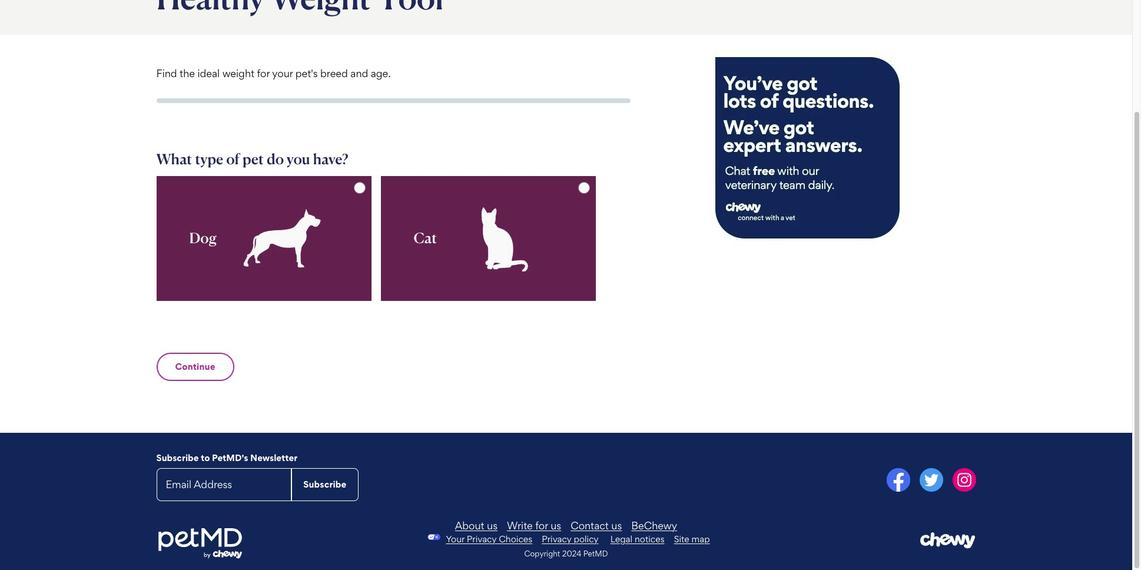 Task type: vqa. For each thing, say whether or not it's contained in the screenshot.
pet
yes



Task type: describe. For each thing, give the bounding box(es) containing it.
2 us from the left
[[551, 519, 561, 532]]

0 horizontal spatial for
[[257, 67, 270, 79]]

about
[[455, 519, 485, 532]]

petmd
[[584, 549, 608, 558]]

privacy policy link
[[542, 534, 599, 545]]

bechewy link
[[632, 519, 677, 532]]

pet's
[[296, 67, 318, 79]]

my privacy choices image
[[423, 534, 446, 540]]

continue
[[175, 361, 215, 372]]

subscribe for subscribe to petmd's newsletter
[[156, 452, 199, 463]]

do
[[267, 150, 284, 168]]

us for contact us
[[612, 519, 622, 532]]

us for about us
[[487, 519, 498, 532]]

write
[[507, 519, 533, 532]]

choices
[[499, 534, 533, 545]]

about us link
[[455, 519, 498, 532]]

legal notices
[[611, 534, 665, 545]]

legal notices link
[[611, 534, 665, 545]]

about us
[[455, 519, 498, 532]]

continue button
[[156, 353, 234, 381]]

copyright
[[525, 549, 560, 558]]

contact us link
[[571, 519, 622, 532]]

privacy element
[[423, 534, 599, 545]]

write for us
[[507, 519, 561, 532]]

site
[[674, 534, 690, 545]]

your privacy choices
[[446, 534, 533, 545]]

your
[[272, 67, 293, 79]]

of
[[226, 150, 240, 168]]

to
[[201, 452, 210, 463]]

about petmd element
[[295, 519, 838, 532]]

ideal
[[198, 67, 220, 79]]

dog image for cat
[[468, 198, 541, 278]]

have?
[[313, 150, 348, 168]]

and
[[351, 67, 368, 79]]

the
[[180, 67, 195, 79]]

legal element
[[611, 534, 710, 545]]

petmd's
[[212, 452, 248, 463]]

facebook image
[[887, 468, 910, 492]]

subscribe button
[[292, 468, 358, 501]]

notices
[[635, 534, 665, 545]]

subscribe for subscribe
[[303, 479, 347, 490]]

social element
[[571, 468, 976, 494]]

you
[[287, 150, 310, 168]]



Task type: locate. For each thing, give the bounding box(es) containing it.
write for us link
[[507, 519, 561, 532]]

for right write
[[536, 519, 548, 532]]

policy
[[574, 534, 599, 545]]

copyright 2024 petmd
[[525, 549, 608, 558]]

privacy policy
[[542, 534, 599, 545]]

dog
[[189, 229, 217, 247]]

2 horizontal spatial us
[[612, 519, 622, 532]]

privacy
[[467, 534, 497, 545], [542, 534, 572, 545]]

0 horizontal spatial privacy
[[467, 534, 497, 545]]

legal
[[611, 534, 633, 545]]

type
[[195, 150, 223, 168]]

dog image
[[468, 198, 541, 278], [240, 201, 325, 276]]

get instant vet help via chat or video. connect with a vet. chewy health image
[[709, 49, 907, 246]]

petmd home image
[[156, 527, 243, 560]]

breed
[[320, 67, 348, 79]]

what type of pet do you have?
[[156, 150, 348, 168]]

1 vertical spatial subscribe
[[303, 479, 347, 490]]

1 horizontal spatial for
[[536, 519, 548, 532]]

instagram image
[[953, 468, 976, 492]]

privacy down about us link
[[467, 534, 497, 545]]

1 privacy from the left
[[467, 534, 497, 545]]

twitter image
[[920, 468, 943, 492]]

0 horizontal spatial dog image
[[240, 201, 325, 276]]

find the ideal weight for your pet's breed and age.
[[156, 67, 391, 79]]

contact
[[571, 519, 609, 532]]

site map link
[[674, 534, 710, 545]]

subscribe
[[156, 452, 199, 463], [303, 479, 347, 490]]

None email field
[[156, 468, 292, 501]]

subscribe inside button
[[303, 479, 347, 490]]

0 vertical spatial subscribe
[[156, 452, 199, 463]]

2 privacy from the left
[[542, 534, 572, 545]]

1 horizontal spatial dog image
[[468, 198, 541, 278]]

subscribe to petmd's newsletter
[[156, 452, 298, 463]]

1 us from the left
[[487, 519, 498, 532]]

chewy logo image
[[920, 532, 976, 549]]

find
[[156, 67, 177, 79]]

0 vertical spatial for
[[257, 67, 270, 79]]

age.
[[371, 67, 391, 79]]

privacy down "about petmd" element
[[542, 534, 572, 545]]

your privacy choices link
[[446, 534, 533, 545]]

for left your
[[257, 67, 270, 79]]

1 vertical spatial for
[[536, 519, 548, 532]]

us
[[487, 519, 498, 532], [551, 519, 561, 532], [612, 519, 622, 532]]

your
[[446, 534, 465, 545]]

1 horizontal spatial us
[[551, 519, 561, 532]]

what
[[156, 150, 192, 168]]

3 us from the left
[[612, 519, 622, 532]]

site map
[[674, 534, 710, 545]]

pet
[[243, 150, 264, 168]]

contact us
[[571, 519, 622, 532]]

1 horizontal spatial subscribe
[[303, 479, 347, 490]]

bechewy
[[632, 519, 677, 532]]

1 horizontal spatial privacy
[[542, 534, 572, 545]]

us up legal
[[612, 519, 622, 532]]

dog image for dog
[[240, 201, 325, 276]]

2024
[[562, 549, 582, 558]]

map
[[692, 534, 710, 545]]

0 horizontal spatial subscribe
[[156, 452, 199, 463]]

us up privacy policy
[[551, 519, 561, 532]]

cat
[[414, 229, 437, 247]]

0 horizontal spatial us
[[487, 519, 498, 532]]

weight
[[222, 67, 254, 79]]

for
[[257, 67, 270, 79], [536, 519, 548, 532]]

newsletter
[[250, 452, 298, 463]]

us up your privacy choices
[[487, 519, 498, 532]]



